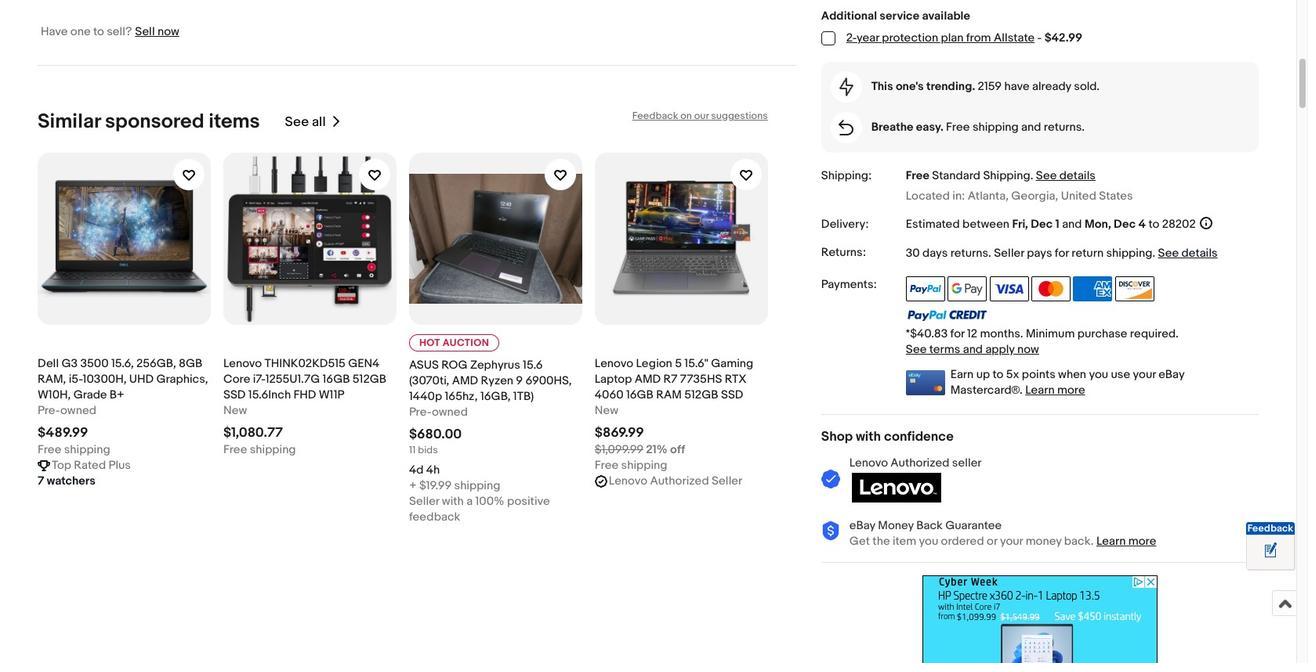 Task type: describe. For each thing, give the bounding box(es) containing it.
this one's trending. 2159 have already sold.
[[871, 79, 1100, 94]]

pays
[[1027, 246, 1052, 261]]

back
[[916, 519, 943, 533]]

amd inside lenovo legion 5 15.6" gaming laptop amd r7 7735hs rtx 4060 16gb ram 512gb ssd new $869.99 $1,099.99 21% off free shipping
[[635, 372, 661, 387]]

free up the located
[[906, 169, 930, 183]]

feedback on our suggestions link
[[632, 110, 768, 122]]

$680.00
[[409, 427, 462, 443]]

sell
[[135, 24, 155, 39]]

item
[[893, 534, 916, 549]]

see up georgia,
[[1036, 169, 1057, 183]]

free right easy.
[[946, 120, 970, 135]]

trending.
[[926, 79, 975, 94]]

allstate
[[994, 31, 1035, 45]]

fhd
[[294, 388, 316, 403]]

Lenovo Authorized Seller text field
[[609, 474, 742, 490]]

*$40.83 for 12 months. minimum purchase required. see terms and apply now
[[906, 326, 1179, 357]]

512gb inside lenovo think02kd515 gen4 core i7-1255u1.7g 16gb 512gb ssd 15.6inch fhd w11p new $1,080.77 free shipping
[[353, 372, 387, 387]]

learn inside ebay money back guarantee get the item you ordered or your money back. learn more
[[1097, 534, 1126, 549]]

0 horizontal spatial .
[[988, 246, 991, 261]]

year
[[857, 31, 879, 45]]

i7-
[[253, 372, 265, 387]]

1 dec from the left
[[1031, 217, 1053, 232]]

Free shipping text field
[[223, 443, 296, 459]]

hot auction
[[419, 337, 489, 350]]

12
[[967, 326, 978, 341]]

discover image
[[1115, 276, 1154, 301]]

plus
[[109, 459, 131, 473]]

fri,
[[1012, 217, 1028, 232]]

21%
[[646, 443, 668, 458]]

amd inside asus rog zephyrus 15.6 (3070ti, amd ryzen 9 6900hs, 1440p 165hz, 16gb, 1tb) pre-owned $680.00 11 bids 4d 4h + $19.99 shipping seller with a 100% positive feedback
[[452, 374, 478, 389]]

$1,080.77
[[223, 426, 283, 441]]

ebay inside earn up to 5x points when you use your ebay mastercard®.
[[1159, 367, 1185, 382]]

w11p
[[319, 388, 344, 403]]

r7
[[663, 372, 678, 387]]

1tb)
[[513, 390, 534, 405]]

1 horizontal spatial .
[[1030, 169, 1033, 183]]

additional service available
[[821, 9, 970, 24]]

g3
[[61, 357, 78, 372]]

15.6
[[523, 358, 543, 373]]

available
[[922, 9, 970, 24]]

top
[[52, 459, 71, 473]]

watchers
[[47, 474, 96, 489]]

b+
[[110, 388, 124, 403]]

legion
[[636, 357, 672, 372]]

guarantee
[[945, 519, 1002, 533]]

Top Rated Plus text field
[[52, 459, 131, 474]]

confidence
[[884, 429, 954, 445]]

1 vertical spatial details
[[1182, 246, 1218, 261]]

Seller with a 100% positive feedback text field
[[409, 495, 582, 526]]

7
[[38, 474, 44, 489]]

256gb,
[[136, 357, 176, 372]]

with details__icon image for this one's trending.
[[839, 78, 853, 96]]

now inside *$40.83 for 12 months. minimum purchase required. see terms and apply now
[[1017, 342, 1039, 357]]

free inside the "dell g3 3500 15.6, 256gb, 8gb ram, i5-10300h, uhd graphics, w10h, grade b+ pre-owned $489.99 free shipping"
[[38, 443, 61, 458]]

ssd inside lenovo legion 5 15.6" gaming laptop amd r7 7735hs rtx 4060 16gb ram 512gb ssd new $869.99 $1,099.99 21% off free shipping
[[721, 388, 743, 403]]

to for earn up to 5x points when you use your ebay mastercard®.
[[993, 367, 1004, 382]]

gen4
[[348, 357, 380, 372]]

estimated
[[906, 217, 960, 232]]

authorized for seller
[[650, 474, 709, 489]]

see details link for standard shipping . see details
[[1036, 169, 1096, 183]]

with details__icon image for lenovo authorized seller
[[821, 470, 840, 490]]

See all text field
[[285, 114, 326, 130]]

in:
[[953, 189, 965, 203]]

sold.
[[1074, 79, 1100, 94]]

(3070ti,
[[409, 374, 449, 389]]

free inside lenovo legion 5 15.6" gaming laptop amd r7 7735hs rtx 4060 16gb ram 512gb ssd new $869.99 $1,099.99 21% off free shipping
[[595, 459, 619, 473]]

core
[[223, 372, 250, 387]]

months.
[[980, 326, 1023, 341]]

see details link for 30 days returns . seller pays for return shipping . see details
[[1158, 246, 1218, 261]]

your inside earn up to 5x points when you use your ebay mastercard®.
[[1133, 367, 1156, 382]]

you inside ebay money back guarantee get the item you ordered or your money back. learn more
[[919, 534, 938, 549]]

top rated plus
[[52, 459, 131, 473]]

more inside ebay money back guarantee get the item you ordered or your money back. learn more
[[1128, 534, 1156, 549]]

28202
[[1162, 217, 1196, 232]]

with details__icon image for breathe easy.
[[839, 120, 854, 136]]

ryzen
[[481, 374, 513, 389]]

16gb inside lenovo legion 5 15.6" gaming laptop amd r7 7735hs rtx 4060 16gb ram 512gb ssd new $869.99 $1,099.99 21% off free shipping
[[626, 388, 654, 403]]

1 horizontal spatial free shipping text field
[[595, 459, 667, 474]]

pre- inside the "dell g3 3500 15.6, 256gb, 8gb ram, i5-10300h, uhd graphics, w10h, grade b+ pre-owned $489.99 free shipping"
[[38, 404, 60, 419]]

advertisement region
[[922, 576, 1158, 664]]

zephyrus
[[470, 358, 520, 373]]

new inside lenovo think02kd515 gen4 core i7-1255u1.7g 16gb 512gb ssd 15.6inch fhd w11p new $1,080.77 free shipping
[[223, 404, 247, 419]]

on
[[681, 110, 692, 122]]

$680.00 text field
[[409, 427, 462, 443]]

protection
[[882, 31, 938, 45]]

new text field for $1,080.77
[[223, 404, 247, 419]]

100%
[[475, 495, 504, 510]]

google pay image
[[948, 276, 987, 301]]

1255u1.7g
[[265, 372, 320, 387]]

mastercard®.
[[951, 383, 1023, 398]]

returns.
[[1044, 120, 1085, 135]]

suggestions
[[711, 110, 768, 122]]

feedback for feedback
[[1248, 523, 1294, 535]]

for inside *$40.83 for 12 months. minimum purchase required. see terms and apply now
[[950, 326, 965, 341]]

returns
[[950, 246, 988, 261]]

*$40.83
[[906, 326, 948, 341]]

0 vertical spatial for
[[1055, 246, 1069, 261]]

breathe
[[871, 120, 914, 135]]

this
[[871, 79, 893, 94]]

3500
[[80, 357, 109, 372]]

american express image
[[1073, 276, 1112, 301]]

4h
[[426, 463, 440, 478]]

2 dec from the left
[[1114, 217, 1136, 232]]

2159
[[978, 79, 1002, 94]]

16gb inside lenovo think02kd515 gen4 core i7-1255u1.7g 16gb 512gb ssd 15.6inch fhd w11p new $1,080.77 free shipping
[[323, 372, 350, 387]]

from
[[966, 31, 991, 45]]

11
[[409, 445, 416, 457]]

8gb
[[179, 357, 202, 372]]

your inside ebay money back guarantee get the item you ordered or your money back. learn more
[[1000, 534, 1023, 549]]

rated
[[74, 459, 106, 473]]

$489.99 text field
[[38, 426, 88, 441]]

estimated between fri, dec 1 and mon, dec 4 to 28202
[[906, 217, 1196, 232]]

ebay mastercard image
[[906, 370, 945, 395]]

use
[[1111, 367, 1130, 382]]

feedback for feedback on our suggestions
[[632, 110, 678, 122]]

shipping:
[[821, 169, 872, 183]]

with inside asus rog zephyrus 15.6 (3070ti, amd ryzen 9 6900hs, 1440p 165hz, 16gb, 1tb) pre-owned $680.00 11 bids 4d 4h + $19.99 shipping seller with a 100% positive feedback
[[442, 495, 464, 510]]

payments:
[[821, 277, 877, 292]]

1 horizontal spatial learn more link
[[1097, 534, 1156, 549]]

get
[[849, 534, 870, 549]]

items
[[209, 110, 260, 134]]

visa image
[[990, 276, 1029, 301]]

lenovo authorized seller
[[849, 456, 982, 471]]

see inside *$40.83 for 12 months. minimum purchase required. see terms and apply now
[[906, 342, 927, 357]]

5x
[[1006, 367, 1019, 382]]

shipping down 4
[[1106, 246, 1152, 261]]

seller inside asus rog zephyrus 15.6 (3070ti, amd ryzen 9 6900hs, 1440p 165hz, 16gb, 1tb) pre-owned $680.00 11 bids 4d 4h + $19.99 shipping seller with a 100% positive feedback
[[409, 495, 439, 510]]



Task type: vqa. For each thing, say whether or not it's contained in the screenshot.
Similar sponsored items
yes



Task type: locate. For each thing, give the bounding box(es) containing it.
uhd
[[129, 372, 154, 387]]

ebay inside ebay money back guarantee get the item you ordered or your money back. learn more
[[849, 519, 875, 533]]

0 vertical spatial ebay
[[1159, 367, 1185, 382]]

rtx
[[725, 372, 747, 387]]

7 watchers text field
[[38, 474, 96, 490]]

lenovo up core
[[223, 357, 262, 372]]

1 horizontal spatial and
[[1021, 120, 1041, 135]]

Free shipping text field
[[38, 443, 110, 459], [595, 459, 667, 474]]

seller inside the lenovo authorized seller text box
[[712, 474, 742, 489]]

see details link
[[1036, 169, 1096, 183], [1158, 246, 1218, 261]]

lenovo think02kd515 gen4 core i7-1255u1.7g 16gb 512gb ssd 15.6inch fhd w11p new $1,080.77 free shipping
[[223, 357, 387, 458]]

0 horizontal spatial new text field
[[223, 404, 247, 419]]

16gb,
[[480, 390, 511, 405]]

shipping inside lenovo think02kd515 gen4 core i7-1255u1.7g 16gb 512gb ssd 15.6inch fhd w11p new $1,080.77 free shipping
[[250, 443, 296, 458]]

0 horizontal spatial learn
[[1025, 383, 1055, 398]]

10300h,
[[83, 372, 127, 387]]

0 vertical spatial seller
[[994, 246, 1024, 261]]

$869.99 text field
[[595, 426, 644, 441]]

standard shipping . see details
[[932, 169, 1096, 183]]

shipping inside the "dell g3 3500 15.6, 256gb, 8gb ram, i5-10300h, uhd graphics, w10h, grade b+ pre-owned $489.99 free shipping"
[[64, 443, 110, 458]]

0 horizontal spatial for
[[950, 326, 965, 341]]

ebay up get
[[849, 519, 875, 533]]

grade
[[73, 388, 107, 403]]

shipping up a
[[454, 479, 500, 494]]

. up discover image
[[1152, 246, 1155, 261]]

ordered
[[941, 534, 984, 549]]

with right shop
[[856, 429, 881, 445]]

authorized inside text box
[[650, 474, 709, 489]]

0 horizontal spatial you
[[919, 534, 938, 549]]

4d 4h text field
[[409, 463, 440, 479]]

0 horizontal spatial new
[[223, 404, 247, 419]]

1 vertical spatial ebay
[[849, 519, 875, 533]]

2 horizontal spatial to
[[1149, 217, 1159, 232]]

0 vertical spatial details
[[1060, 169, 1096, 183]]

0 horizontal spatial ssd
[[223, 388, 246, 403]]

1 horizontal spatial more
[[1128, 534, 1156, 549]]

0 horizontal spatial to
[[93, 24, 104, 39]]

asus
[[409, 358, 439, 373]]

+ $19.99 shipping text field
[[409, 479, 500, 495]]

0 vertical spatial with
[[856, 429, 881, 445]]

0 horizontal spatial see details link
[[1036, 169, 1096, 183]]

pre- inside asus rog zephyrus 15.6 (3070ti, amd ryzen 9 6900hs, 1440p 165hz, 16gb, 1tb) pre-owned $680.00 11 bids 4d 4h + $19.99 shipping seller with a 100% positive feedback
[[409, 405, 432, 420]]

2 vertical spatial to
[[993, 367, 1004, 382]]

shipping inside lenovo legion 5 15.6" gaming laptop amd r7 7735hs rtx 4060 16gb ram 512gb ssd new $869.99 $1,099.99 21% off free shipping
[[621, 459, 667, 473]]

0 horizontal spatial pre-owned text field
[[38, 404, 96, 419]]

2 vertical spatial seller
[[409, 495, 439, 510]]

2 horizontal spatial and
[[1062, 217, 1082, 232]]

paypal image
[[906, 276, 945, 301]]

with
[[856, 429, 881, 445], [442, 495, 464, 510]]

165hz,
[[445, 390, 478, 405]]

with details__icon image
[[839, 78, 853, 96], [839, 120, 854, 136], [821, 470, 840, 490], [821, 522, 840, 542]]

shipping
[[973, 120, 1019, 135], [1106, 246, 1152, 261], [64, 443, 110, 458], [250, 443, 296, 458], [621, 459, 667, 473], [454, 479, 500, 494]]

learn right back.
[[1097, 534, 1126, 549]]

seller
[[994, 246, 1024, 261], [712, 474, 742, 489], [409, 495, 439, 510]]

points
[[1022, 367, 1056, 382]]

1 horizontal spatial see details link
[[1158, 246, 1218, 261]]

amd down legion
[[635, 372, 661, 387]]

0 vertical spatial to
[[93, 24, 104, 39]]

new text field up the $1,080.77
[[223, 404, 247, 419]]

apply
[[986, 342, 1015, 357]]

1 vertical spatial your
[[1000, 534, 1023, 549]]

ram
[[656, 388, 682, 403]]

lenovo inside lenovo legion 5 15.6" gaming laptop amd r7 7735hs rtx 4060 16gb ram 512gb ssd new $869.99 $1,099.99 21% off free shipping
[[595, 357, 633, 372]]

you inside earn up to 5x points when you use your ebay mastercard®.
[[1089, 367, 1108, 382]]

1 new text field from the left
[[223, 404, 247, 419]]

1 horizontal spatial with
[[856, 429, 881, 445]]

lenovo
[[223, 357, 262, 372], [595, 357, 633, 372], [849, 456, 888, 471], [609, 474, 647, 489]]

$1,099.99
[[595, 443, 643, 458]]

free inside lenovo think02kd515 gen4 core i7-1255u1.7g 16gb 512gb ssd 15.6inch fhd w11p new $1,080.77 free shipping
[[223, 443, 247, 458]]

shipping up rated
[[64, 443, 110, 458]]

1 horizontal spatial seller
[[712, 474, 742, 489]]

shipping down "2159"
[[973, 120, 1019, 135]]

and
[[1021, 120, 1041, 135], [1062, 217, 1082, 232], [963, 342, 983, 357]]

to left 5x
[[993, 367, 1004, 382]]

0 horizontal spatial amd
[[452, 374, 478, 389]]

0 vertical spatial you
[[1089, 367, 1108, 382]]

with details__icon image down shop
[[821, 470, 840, 490]]

see details link down 28202 in the top right of the page
[[1158, 246, 1218, 261]]

$489.99
[[38, 426, 88, 441]]

New text field
[[223, 404, 247, 419], [595, 404, 618, 419]]

lenovo inside text box
[[609, 474, 647, 489]]

ebay money back guarantee get the item you ordered or your money back. learn more
[[849, 519, 1156, 549]]

1 horizontal spatial to
[[993, 367, 1004, 382]]

0 horizontal spatial ebay
[[849, 519, 875, 533]]

0 vertical spatial and
[[1021, 120, 1041, 135]]

1 horizontal spatial ssd
[[721, 388, 743, 403]]

w10h,
[[38, 388, 71, 403]]

you
[[1089, 367, 1108, 382], [919, 534, 938, 549]]

0 vertical spatial learn
[[1025, 383, 1055, 398]]

0 horizontal spatial your
[[1000, 534, 1023, 549]]

owned down 165hz,
[[432, 405, 468, 420]]

money
[[1026, 534, 1062, 549]]

1 horizontal spatial pre-
[[409, 405, 432, 420]]

previous price $1,099.99 21% off text field
[[595, 443, 685, 459]]

. up georgia,
[[1030, 169, 1033, 183]]

similar
[[38, 110, 101, 134]]

0 horizontal spatial authorized
[[650, 474, 709, 489]]

lenovo authorized seller
[[609, 474, 742, 489]]

to right 4
[[1149, 217, 1159, 232]]

owned inside asus rog zephyrus 15.6 (3070ti, amd ryzen 9 6900hs, 1440p 165hz, 16gb, 1tb) pre-owned $680.00 11 bids 4d 4h + $19.99 shipping seller with a 100% positive feedback
[[432, 405, 468, 420]]

1 horizontal spatial feedback
[[1248, 523, 1294, 535]]

1 horizontal spatial pre-owned text field
[[409, 405, 468, 421]]

returns:
[[821, 245, 866, 260]]

ebay down required.
[[1159, 367, 1185, 382]]

you left use
[[1089, 367, 1108, 382]]

1 vertical spatial you
[[919, 534, 938, 549]]

learn
[[1025, 383, 1055, 398], [1097, 534, 1126, 549]]

united
[[1061, 189, 1096, 203]]

new up the $1,080.77
[[223, 404, 247, 419]]

16gb up w11p
[[323, 372, 350, 387]]

feedback
[[632, 110, 678, 122], [1248, 523, 1294, 535]]

authorized down off at the right of page
[[650, 474, 709, 489]]

0 horizontal spatial details
[[1060, 169, 1096, 183]]

asus rog zephyrus 15.6 (3070ti, amd ryzen 9 6900hs, 1440p 165hz, 16gb, 1tb) pre-owned $680.00 11 bids 4d 4h + $19.99 shipping seller with a 100% positive feedback
[[409, 358, 572, 525]]

sell?
[[107, 24, 132, 39]]

shipping
[[983, 169, 1030, 183]]

new inside lenovo legion 5 15.6" gaming laptop amd r7 7735hs rtx 4060 16gb ram 512gb ssd new $869.99 $1,099.99 21% off free shipping
[[595, 404, 618, 419]]

bids
[[418, 445, 438, 457]]

. down between
[[988, 246, 991, 261]]

and down 12
[[963, 342, 983, 357]]

with details__icon image left the this
[[839, 78, 853, 96]]

1440p
[[409, 390, 442, 405]]

1 horizontal spatial 16gb
[[626, 388, 654, 403]]

and right "1"
[[1062, 217, 1082, 232]]

0 horizontal spatial dec
[[1031, 217, 1053, 232]]

0 horizontal spatial with
[[442, 495, 464, 510]]

additional
[[821, 9, 877, 24]]

0 vertical spatial more
[[1057, 383, 1085, 398]]

lenovo for lenovo authorized seller
[[609, 474, 647, 489]]

with details__icon image left breathe
[[839, 120, 854, 136]]

0 vertical spatial 512gb
[[353, 372, 387, 387]]

free up the top
[[38, 443, 61, 458]]

owned inside the "dell g3 3500 15.6, 256gb, 8gb ram, i5-10300h, uhd graphics, w10h, grade b+ pre-owned $489.99 free shipping"
[[60, 404, 96, 419]]

new text field for $869.99
[[595, 404, 618, 419]]

0 vertical spatial see details link
[[1036, 169, 1096, 183]]

learn more link down points on the bottom of the page
[[1025, 383, 1085, 398]]

required.
[[1130, 326, 1179, 341]]

free
[[946, 120, 970, 135], [906, 169, 930, 183], [38, 443, 61, 458], [223, 443, 247, 458], [595, 459, 619, 473]]

0 horizontal spatial more
[[1057, 383, 1085, 398]]

learn down points on the bottom of the page
[[1025, 383, 1055, 398]]

when
[[1058, 367, 1086, 382]]

learn more link right back.
[[1097, 534, 1156, 549]]

1 horizontal spatial owned
[[432, 405, 468, 420]]

30 days returns . seller pays for return shipping . see details
[[906, 246, 1218, 261]]

earn
[[951, 367, 974, 382]]

0 horizontal spatial 512gb
[[353, 372, 387, 387]]

see details link up united
[[1036, 169, 1096, 183]]

have one to sell? sell now
[[41, 24, 179, 39]]

to
[[93, 24, 104, 39], [1149, 217, 1159, 232], [993, 367, 1004, 382]]

details up united
[[1060, 169, 1096, 183]]

1 vertical spatial with
[[442, 495, 464, 510]]

$869.99
[[595, 426, 644, 441]]

1 horizontal spatial new
[[595, 404, 618, 419]]

0 horizontal spatial 16gb
[[323, 372, 350, 387]]

dec left "1"
[[1031, 217, 1053, 232]]

for right pays
[[1055, 246, 1069, 261]]

with left a
[[442, 495, 464, 510]]

1 vertical spatial to
[[1149, 217, 1159, 232]]

you down back
[[919, 534, 938, 549]]

0 vertical spatial learn more link
[[1025, 383, 1085, 398]]

1 horizontal spatial ebay
[[1159, 367, 1185, 382]]

1 horizontal spatial dec
[[1114, 217, 1136, 232]]

lenovo up laptop
[[595, 357, 633, 372]]

more right back.
[[1128, 534, 1156, 549]]

ssd down core
[[223, 388, 246, 403]]

already
[[1032, 79, 1071, 94]]

11 bids text field
[[409, 445, 438, 457]]

512gb
[[353, 372, 387, 387], [684, 388, 718, 403]]

authorized down confidence
[[891, 456, 950, 471]]

1 horizontal spatial learn
[[1097, 534, 1126, 549]]

1 horizontal spatial your
[[1133, 367, 1156, 382]]

2 new from the left
[[595, 404, 618, 419]]

pre-owned text field for $680.00
[[409, 405, 468, 421]]

owned down grade
[[60, 404, 96, 419]]

auction
[[443, 337, 489, 350]]

master card image
[[1031, 276, 1071, 301]]

0 horizontal spatial pre-
[[38, 404, 60, 419]]

1 horizontal spatial new text field
[[595, 404, 618, 419]]

rog
[[442, 358, 468, 373]]

feedback on our suggestions
[[632, 110, 768, 122]]

dec left 4
[[1114, 217, 1136, 232]]

pre-owned text field down '1440p'
[[409, 405, 468, 421]]

0 horizontal spatial feedback
[[632, 110, 678, 122]]

to for have one to sell? sell now
[[93, 24, 104, 39]]

0 vertical spatial authorized
[[891, 456, 950, 471]]

new down '4060'
[[595, 404, 618, 419]]

0 horizontal spatial owned
[[60, 404, 96, 419]]

1 vertical spatial and
[[1062, 217, 1082, 232]]

lenovo for lenovo think02kd515 gen4 core i7-1255u1.7g 16gb 512gb ssd 15.6inch fhd w11p new $1,080.77 free shipping
[[223, 357, 262, 372]]

1 vertical spatial 16gb
[[626, 388, 654, 403]]

1 vertical spatial 512gb
[[684, 388, 718, 403]]

16gb left 'ram'
[[626, 388, 654, 403]]

1 vertical spatial for
[[950, 326, 965, 341]]

Pre-owned text field
[[38, 404, 96, 419], [409, 405, 468, 421]]

1 new from the left
[[223, 404, 247, 419]]

2 horizontal spatial seller
[[994, 246, 1024, 261]]

lenovo legion 5 15.6" gaming laptop amd r7 7735hs rtx 4060 16gb ram 512gb ssd new $869.99 $1,099.99 21% off free shipping
[[595, 357, 753, 473]]

shipping down $1,080.77 text box
[[250, 443, 296, 458]]

4d
[[409, 463, 424, 478]]

amd up 165hz,
[[452, 374, 478, 389]]

1 vertical spatial learn
[[1097, 534, 1126, 549]]

easy.
[[916, 120, 944, 135]]

1 vertical spatial authorized
[[650, 474, 709, 489]]

laptop
[[595, 372, 632, 387]]

similar sponsored items
[[38, 110, 260, 134]]

lenovo inside lenovo think02kd515 gen4 core i7-1255u1.7g 16gb 512gb ssd 15.6inch fhd w11p new $1,080.77 free shipping
[[223, 357, 262, 372]]

pre-owned text field down "w10h,"
[[38, 404, 96, 419]]

lenovo for lenovo authorized seller
[[849, 456, 888, 471]]

with details__icon image left get
[[821, 522, 840, 542]]

1 horizontal spatial 512gb
[[684, 388, 718, 403]]

for left 12
[[950, 326, 965, 341]]

512gb down 7735hs
[[684, 388, 718, 403]]

lenovo down shop with confidence
[[849, 456, 888, 471]]

located in: atlanta, georgia, united states
[[906, 189, 1133, 203]]

0 horizontal spatial free shipping text field
[[38, 443, 110, 459]]

authorized for seller
[[891, 456, 950, 471]]

lenovo for lenovo legion 5 15.6" gaming laptop amd r7 7735hs rtx 4060 16gb ram 512gb ssd new $869.99 $1,099.99 21% off free shipping
[[595, 357, 633, 372]]

1 ssd from the left
[[223, 388, 246, 403]]

sponsored
[[105, 110, 204, 134]]

1 horizontal spatial for
[[1055, 246, 1069, 261]]

ebay
[[1159, 367, 1185, 382], [849, 519, 875, 533]]

free shipping text field down the $1,099.99
[[595, 459, 667, 474]]

back.
[[1064, 534, 1094, 549]]

1 horizontal spatial authorized
[[891, 456, 950, 471]]

and inside *$40.83 for 12 months. minimum purchase required. see terms and apply now
[[963, 342, 983, 357]]

1 horizontal spatial now
[[1017, 342, 1039, 357]]

1 vertical spatial learn more link
[[1097, 534, 1156, 549]]

0 horizontal spatial seller
[[409, 495, 439, 510]]

ssd
[[223, 388, 246, 403], [721, 388, 743, 403]]

new text field down '4060'
[[595, 404, 618, 419]]

512gb inside lenovo legion 5 15.6" gaming laptop amd r7 7735hs rtx 4060 16gb ram 512gb ssd new $869.99 $1,099.99 21% off free shipping
[[684, 388, 718, 403]]

more down the when at the bottom
[[1057, 383, 1085, 398]]

and left returns.
[[1021, 120, 1041, 135]]

all
[[312, 114, 326, 130]]

authorized
[[891, 456, 950, 471], [650, 474, 709, 489]]

1 vertical spatial see details link
[[1158, 246, 1218, 261]]

shipping inside asus rog zephyrus 15.6 (3070ti, amd ryzen 9 6900hs, 1440p 165hz, 16gb, 1tb) pre-owned $680.00 11 bids 4d 4h + $19.99 shipping seller with a 100% positive feedback
[[454, 479, 500, 494]]

ssd inside lenovo think02kd515 gen4 core i7-1255u1.7g 16gb 512gb ssd 15.6inch fhd w11p new $1,080.77 free shipping
[[223, 388, 246, 403]]

free shipping text field down $489.99 text box
[[38, 443, 110, 459]]

0 vertical spatial feedback
[[632, 110, 678, 122]]

more
[[1057, 383, 1085, 398], [1128, 534, 1156, 549]]

30
[[906, 246, 920, 261]]

512gb down gen4
[[353, 372, 387, 387]]

ssd down rtx
[[721, 388, 743, 403]]

service
[[880, 9, 920, 24]]

0 horizontal spatial and
[[963, 342, 983, 357]]

pre- down "w10h,"
[[38, 404, 60, 419]]

lenovo logo image
[[849, 472, 943, 504]]

earn up to 5x points when you use your ebay mastercard®.
[[951, 367, 1185, 398]]

$42.99
[[1045, 31, 1083, 45]]

0 vertical spatial now
[[158, 24, 179, 39]]

free down the $1,099.99
[[595, 459, 619, 473]]

learn more
[[1025, 383, 1085, 398]]

4060
[[595, 388, 624, 403]]

see
[[285, 114, 309, 130], [1036, 169, 1057, 183], [1158, 246, 1179, 261], [906, 342, 927, 357]]

now
[[158, 24, 179, 39], [1017, 342, 1039, 357]]

the
[[873, 534, 890, 549]]

0 vertical spatial your
[[1133, 367, 1156, 382]]

5
[[675, 357, 682, 372]]

1 vertical spatial now
[[1017, 342, 1039, 357]]

0 horizontal spatial learn more link
[[1025, 383, 1085, 398]]

with details__icon image for ebay money back guarantee
[[821, 522, 840, 542]]

purchase
[[1078, 326, 1127, 341]]

now down minimum at right
[[1017, 342, 1039, 357]]

details down 28202 in the top right of the page
[[1182, 246, 1218, 261]]

lenovo down the $1,099.99
[[609, 474, 647, 489]]

see down *$40.83
[[906, 342, 927, 357]]

1 horizontal spatial you
[[1089, 367, 1108, 382]]

1 horizontal spatial details
[[1182, 246, 1218, 261]]

2 vertical spatial and
[[963, 342, 983, 357]]

now right sell
[[158, 24, 179, 39]]

1 vertical spatial seller
[[712, 474, 742, 489]]

pre- down '1440p'
[[409, 405, 432, 420]]

pre-owned text field for $489.99
[[38, 404, 96, 419]]

2 horizontal spatial .
[[1152, 246, 1155, 261]]

paypal credit image
[[906, 309, 987, 322]]

1 vertical spatial feedback
[[1248, 523, 1294, 535]]

$1,080.77 text field
[[223, 426, 283, 441]]

0 horizontal spatial now
[[158, 24, 179, 39]]

dec
[[1031, 217, 1053, 232], [1114, 217, 1136, 232]]

+
[[409, 479, 417, 494]]

your right use
[[1133, 367, 1156, 382]]

-
[[1037, 31, 1042, 45]]

0 vertical spatial 16gb
[[323, 372, 350, 387]]

days
[[923, 246, 948, 261]]

free down the $1,080.77
[[223, 443, 247, 458]]

see down 28202 in the top right of the page
[[1158, 246, 1179, 261]]

to right one
[[93, 24, 104, 39]]

to inside earn up to 5x points when you use your ebay mastercard®.
[[993, 367, 1004, 382]]

standard
[[932, 169, 981, 183]]

1 horizontal spatial amd
[[635, 372, 661, 387]]

shipping down '21%'
[[621, 459, 667, 473]]

see terms and apply now button
[[906, 342, 1039, 357]]

mon,
[[1085, 217, 1111, 232]]

2 ssd from the left
[[721, 388, 743, 403]]

your right the or
[[1000, 534, 1023, 549]]

have
[[41, 24, 68, 39]]

see left all
[[285, 114, 309, 130]]

2 new text field from the left
[[595, 404, 618, 419]]

hot
[[419, 337, 440, 350]]

1 vertical spatial more
[[1128, 534, 1156, 549]]



